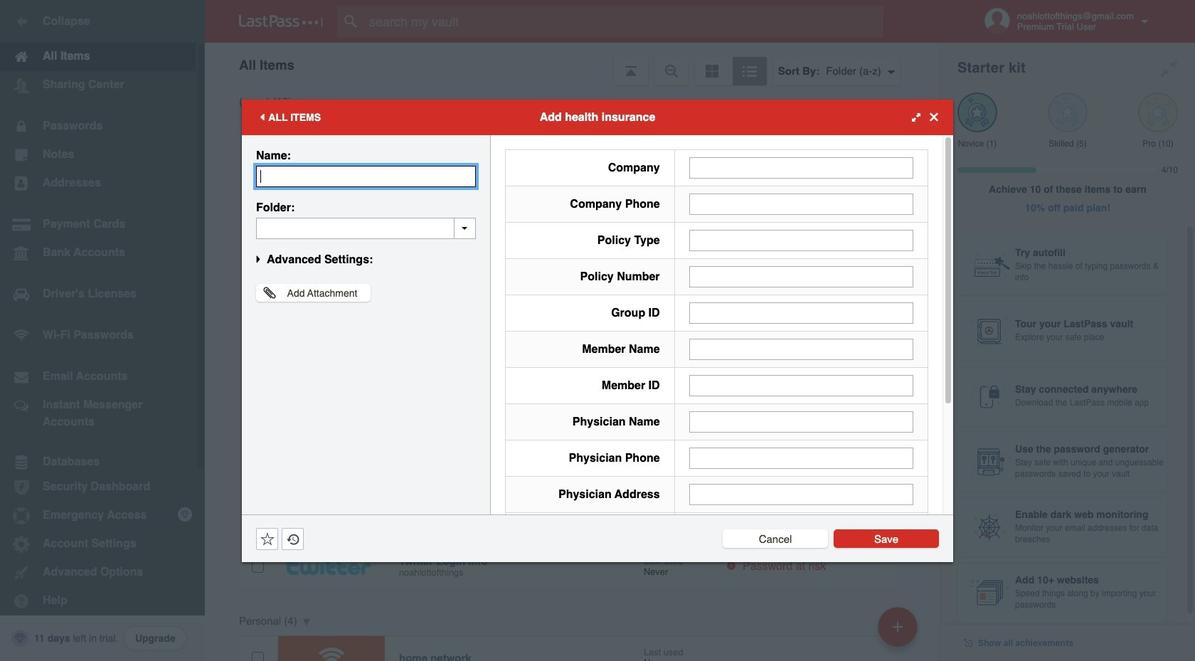Task type: locate. For each thing, give the bounding box(es) containing it.
dialog
[[242, 99, 954, 652]]

new item navigation
[[873, 603, 926, 661]]

None text field
[[256, 165, 476, 187], [689, 229, 914, 251], [689, 266, 914, 287], [689, 302, 914, 323], [689, 338, 914, 360], [689, 447, 914, 469], [256, 165, 476, 187], [689, 229, 914, 251], [689, 266, 914, 287], [689, 302, 914, 323], [689, 338, 914, 360], [689, 447, 914, 469]]

None text field
[[689, 157, 914, 178], [689, 193, 914, 215], [256, 217, 476, 239], [689, 375, 914, 396], [689, 411, 914, 432], [689, 484, 914, 505], [689, 157, 914, 178], [689, 193, 914, 215], [256, 217, 476, 239], [689, 375, 914, 396], [689, 411, 914, 432], [689, 484, 914, 505]]



Task type: describe. For each thing, give the bounding box(es) containing it.
Search search field
[[337, 6, 906, 37]]

main navigation navigation
[[0, 0, 205, 661]]

new item image
[[893, 622, 903, 632]]

search my vault text field
[[337, 6, 906, 37]]

lastpass image
[[239, 15, 323, 28]]

vault options navigation
[[205, 43, 941, 85]]



